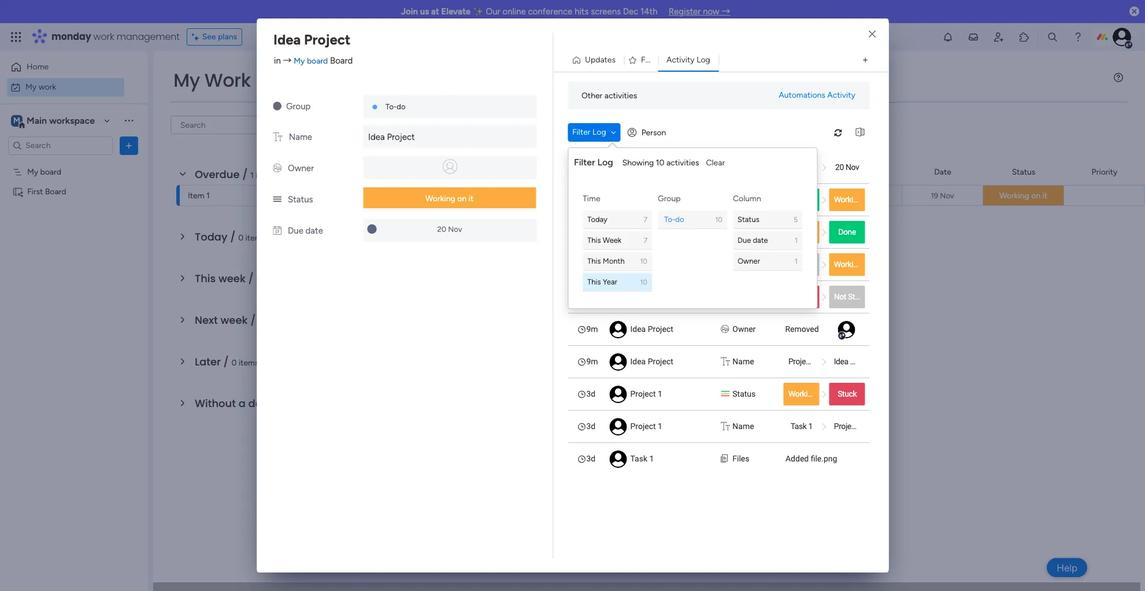 Task type: vqa. For each thing, say whether or not it's contained in the screenshot.
middle the Group
yes



Task type: describe. For each thing, give the bounding box(es) containing it.
shareable board image
[[12, 186, 23, 197]]

now
[[703, 6, 720, 17]]

my board
[[27, 167, 61, 177]]

person
[[642, 128, 667, 137]]

items right done
[[344, 120, 364, 130]]

2 horizontal spatial date
[[753, 236, 769, 245]]

this for week
[[588, 236, 601, 245]]

1 vertical spatial filter
[[574, 157, 596, 168]]

dapulse date column image
[[721, 161, 729, 174]]

hide
[[305, 120, 322, 130]]

this for month
[[588, 257, 601, 265]]

automations activity
[[779, 90, 856, 100]]

0 vertical spatial log
[[697, 55, 711, 65]]

without
[[195, 396, 236, 411]]

0 inside later / 0 items
[[232, 358, 237, 368]]

0 horizontal spatial date
[[248, 396, 273, 411]]

/ down this week / 0 items
[[251, 313, 256, 327]]

done
[[324, 120, 342, 130]]

1 horizontal spatial do
[[676, 215, 685, 224]]

work for my
[[39, 82, 56, 92]]

20 nov inside list box
[[835, 163, 859, 172]]

0 horizontal spatial 20
[[438, 225, 447, 233]]

elevate
[[442, 6, 471, 17]]

see plans
[[202, 32, 237, 42]]

0 horizontal spatial task
[[630, 454, 648, 463]]

automations
[[779, 90, 826, 100]]

1 8m from the top
[[587, 163, 598, 172]]

this for year
[[588, 277, 601, 286]]

other activities
[[582, 91, 638, 100]]

first
[[27, 187, 43, 196]]

/ up this week / 0 items
[[230, 230, 236, 244]]

10 right showing
[[656, 158, 665, 168]]

refresh image
[[829, 128, 848, 137]]

next week / 0 items
[[195, 313, 286, 327]]

1 vertical spatial filter log
[[574, 157, 614, 168]]

board inside the in → my board board
[[307, 56, 328, 66]]

0 horizontal spatial due date
[[288, 226, 323, 236]]

monday work management
[[51, 30, 180, 43]]

join
[[401, 6, 418, 17]]

1 horizontal spatial →
[[722, 6, 731, 17]]

19 nov
[[931, 191, 955, 200]]

14th
[[641, 6, 658, 17]]

1 inside overdue / 1 item
[[251, 171, 254, 180]]

0 vertical spatial v2 multiple person column image
[[273, 163, 282, 174]]

see
[[202, 32, 216, 42]]

overdue / 1 item
[[195, 167, 272, 182]]

0 horizontal spatial started
[[803, 260, 827, 269]]

added
[[786, 454, 809, 463]]

in → my board board
[[274, 55, 353, 66]]

file.png
[[811, 454, 837, 463]]

2 vertical spatial nov
[[448, 225, 462, 233]]

clear button
[[702, 154, 730, 172]]

help button
[[1048, 558, 1088, 577]]

clear
[[706, 158, 725, 168]]

list box inside "idea project" dialog
[[568, 151, 878, 475]]

group title
[[752, 192, 790, 201]]

4 8m from the top
[[587, 260, 598, 269]]

1 vertical spatial nov
[[941, 191, 955, 200]]

home
[[27, 62, 49, 72]]

see plans button
[[187, 28, 242, 46]]

0 horizontal spatial due
[[288, 226, 304, 236]]

0 vertical spatial do
[[397, 102, 406, 111]]

board inside list box
[[40, 167, 61, 177]]

1 vertical spatial activities
[[667, 158, 700, 168]]

7 for this week
[[644, 236, 648, 244]]

in
[[274, 55, 281, 66]]

0 vertical spatial not started
[[789, 260, 827, 269]]

updates
[[585, 55, 616, 65]]

added file.png
[[786, 454, 837, 463]]

0 horizontal spatial to-
[[386, 102, 397, 111]]

1 horizontal spatial to-do
[[665, 215, 685, 224]]

owner for v2 multiple person column image to the top
[[288, 163, 314, 174]]

3d for files
[[587, 454, 596, 463]]

19
[[931, 191, 939, 200]]

home button
[[7, 58, 124, 76]]

1 horizontal spatial started
[[848, 292, 873, 301]]

0 vertical spatial dapulse text column image
[[273, 132, 283, 142]]

online
[[503, 6, 526, 17]]

people
[[856, 167, 881, 177]]

inbox image
[[968, 31, 980, 43]]

overdue
[[195, 167, 240, 182]]

board inside "idea project" dialog
[[330, 55, 353, 66]]

today / 0 items
[[195, 230, 266, 244]]

0 inside today / 0 items
[[238, 233, 244, 243]]

today for today
[[588, 215, 608, 224]]

0 vertical spatial name
[[289, 132, 312, 142]]

time
[[583, 194, 601, 204]]

dapulse text column image for 3d
[[721, 421, 730, 433]]

my for my work
[[174, 67, 200, 93]]

this month
[[588, 257, 625, 265]]

stuck
[[838, 389, 857, 399]]

register now → link
[[669, 6, 731, 17]]

0 vertical spatial task
[[791, 422, 807, 431]]

activity log
[[667, 55, 711, 65]]

files button
[[625, 51, 658, 69]]

0 vertical spatial activities
[[605, 91, 638, 100]]

dapulse date column image
[[273, 226, 282, 236]]

/ right later
[[224, 355, 229, 369]]

week for this
[[219, 271, 246, 286]]

main workspace
[[27, 115, 95, 126]]

/ left item
[[242, 167, 248, 182]]

column
[[733, 194, 762, 204]]

date
[[935, 167, 952, 177]]

first board
[[27, 187, 66, 196]]

1 vertical spatial board
[[658, 167, 679, 177]]

dec
[[623, 6, 639, 17]]

nov inside list box
[[846, 163, 859, 172]]

filter log inside button
[[573, 127, 607, 137]]

us
[[420, 6, 429, 17]]

without a date /
[[195, 396, 284, 411]]

notifications image
[[943, 31, 954, 43]]

join us at elevate ✨ our online conference hits screens dec 14th
[[401, 6, 658, 17]]

showing 10 activities
[[623, 158, 700, 168]]

1 9m from the top
[[587, 292, 598, 301]]

title
[[775, 192, 790, 201]]

items inside today / 0 items
[[246, 233, 266, 243]]

other
[[582, 91, 603, 100]]

activity inside 'button'
[[828, 90, 856, 100]]

this for week
[[195, 271, 216, 286]]

plans
[[218, 32, 237, 42]]

7 for today
[[644, 215, 648, 224]]

workspace selection element
[[11, 114, 97, 129]]

activity log button
[[658, 51, 719, 69]]

month
[[603, 257, 625, 265]]

my work
[[174, 67, 251, 93]]

priority
[[1092, 167, 1118, 177]]

3d for name
[[587, 422, 596, 431]]

screens
[[591, 6, 621, 17]]

0 vertical spatial not
[[789, 260, 801, 269]]

next
[[195, 313, 218, 327]]

item
[[188, 191, 205, 201]]

later / 0 items
[[195, 355, 259, 369]]

filter inside button
[[573, 127, 591, 137]]

person button
[[623, 123, 674, 142]]

done
[[839, 227, 856, 237]]

later
[[195, 355, 221, 369]]



Task type: locate. For each thing, give the bounding box(es) containing it.
filter log down filter log button
[[574, 157, 614, 168]]

board
[[330, 55, 353, 66], [658, 167, 679, 177], [45, 187, 66, 196]]

owner for right v2 multiple person column image
[[733, 324, 756, 334]]

0 horizontal spatial →
[[283, 55, 292, 66]]

1 horizontal spatial work
[[93, 30, 114, 43]]

my work
[[25, 82, 56, 92]]

help image
[[1073, 31, 1085, 43]]

log
[[697, 55, 711, 65], [593, 127, 607, 137], [598, 157, 614, 168]]

my board link
[[294, 56, 328, 66]]

10 right month
[[641, 257, 648, 265]]

option
[[0, 161, 147, 164]]

register now →
[[669, 6, 731, 17]]

1 vertical spatial log
[[593, 127, 607, 137]]

7 right week
[[644, 236, 648, 244]]

not
[[789, 260, 801, 269], [834, 292, 847, 301]]

to- up customize 'button'
[[386, 102, 397, 111]]

1 horizontal spatial today
[[588, 215, 608, 224]]

log left the "angle down" icon
[[593, 127, 607, 137]]

2 horizontal spatial nov
[[941, 191, 955, 200]]

Filter dashboard by text search field
[[171, 116, 279, 134]]

2 vertical spatial log
[[598, 157, 614, 168]]

due date right dapulse date column icon
[[288, 226, 323, 236]]

1 horizontal spatial nov
[[846, 163, 859, 172]]

my for my board
[[27, 167, 38, 177]]

2 horizontal spatial group
[[752, 192, 773, 201]]

items down dapulse date column icon
[[264, 275, 284, 285]]

name for 9m
[[733, 357, 754, 366]]

0 left dapulse date column icon
[[238, 233, 244, 243]]

register
[[669, 6, 701, 17]]

1 horizontal spatial 20 nov
[[835, 163, 859, 172]]

0 horizontal spatial nov
[[448, 225, 462, 233]]

activity right the files button
[[667, 55, 695, 65]]

list box containing my board
[[0, 160, 147, 357]]

today inside "idea project" dialog
[[588, 215, 608, 224]]

9m for name
[[587, 357, 598, 366]]

0
[[238, 233, 244, 243], [257, 275, 262, 285], [259, 316, 264, 326], [232, 358, 237, 368]]

on
[[1032, 191, 1041, 201], [458, 194, 467, 204], [864, 195, 872, 204], [818, 227, 827, 237], [864, 260, 872, 269], [818, 389, 827, 399]]

automations activity button
[[775, 86, 861, 105]]

1 horizontal spatial to-
[[665, 215, 676, 224]]

idea
[[274, 31, 301, 48], [368, 132, 385, 142], [630, 163, 646, 172], [630, 195, 646, 204], [630, 227, 646, 237], [630, 260, 646, 269], [630, 292, 646, 301], [630, 324, 646, 334], [630, 357, 646, 366], [834, 357, 849, 366]]

at
[[431, 6, 439, 17]]

1 horizontal spatial not started
[[834, 292, 873, 301]]

activity inside button
[[667, 55, 695, 65]]

1 vertical spatial not started
[[834, 292, 873, 301]]

→ right "in"
[[283, 55, 292, 66]]

0 horizontal spatial v2 multiple person column image
[[273, 163, 282, 174]]

9m
[[587, 292, 598, 301], [587, 324, 598, 334], [587, 357, 598, 366]]

7
[[644, 215, 648, 224], [644, 236, 648, 244]]

8m
[[587, 163, 598, 172], [587, 195, 598, 204], [587, 227, 598, 237], [587, 260, 598, 269]]

date right a
[[248, 396, 273, 411]]

invite members image
[[994, 31, 1005, 43]]

today down item 1
[[195, 230, 228, 244]]

1 horizontal spatial board
[[307, 56, 328, 66]]

→ right now
[[722, 6, 731, 17]]

year
[[603, 277, 618, 286]]

list box
[[568, 151, 878, 475], [0, 160, 147, 357]]

8m up the this week
[[587, 195, 598, 204]]

0 inside next week / 0 items
[[259, 316, 264, 326]]

today down time
[[588, 215, 608, 224]]

main
[[27, 115, 47, 126]]

this week / 0 items
[[195, 271, 284, 286]]

jacob simon image
[[1113, 28, 1132, 46]]

2 vertical spatial 9m
[[587, 357, 598, 366]]

1 horizontal spatial board
[[330, 55, 353, 66]]

items inside this week / 0 items
[[264, 275, 284, 285]]

filter left the "angle down" icon
[[573, 127, 591, 137]]

task
[[791, 422, 807, 431], [630, 454, 648, 463]]

1 horizontal spatial group
[[658, 194, 681, 204]]

10 for this year
[[641, 278, 648, 286]]

7 down showing
[[644, 215, 648, 224]]

this week
[[588, 236, 622, 245]]

0 vertical spatial to-
[[386, 102, 397, 111]]

0 vertical spatial filter log
[[573, 127, 607, 137]]

customize
[[387, 120, 426, 130]]

10 right year
[[641, 278, 648, 286]]

items right later
[[239, 358, 259, 368]]

board inside list box
[[45, 187, 66, 196]]

0 vertical spatial started
[[803, 260, 827, 269]]

work for monday
[[93, 30, 114, 43]]

1 vertical spatial files
[[733, 454, 750, 463]]

task 1
[[791, 422, 813, 431], [630, 454, 654, 463]]

activity up refresh icon
[[828, 90, 856, 100]]

workspace
[[49, 115, 95, 126]]

apps image
[[1019, 31, 1031, 43]]

1 horizontal spatial 20
[[835, 163, 844, 172]]

files left activity log
[[641, 55, 658, 65]]

→ inside "idea project" dialog
[[283, 55, 292, 66]]

week right next
[[221, 313, 248, 327]]

1 horizontal spatial due date
[[738, 236, 769, 245]]

hits
[[575, 6, 589, 17]]

✨
[[473, 6, 484, 17]]

3d
[[587, 389, 596, 399], [587, 422, 596, 431], [587, 454, 596, 463]]

filter log button
[[568, 123, 621, 142]]

group left title
[[752, 192, 773, 201]]

0 right later
[[232, 358, 237, 368]]

0 vertical spatial 20 nov
[[835, 163, 859, 172]]

2 vertical spatial name
[[733, 422, 754, 431]]

activities right other
[[605, 91, 638, 100]]

today for today / 0 items
[[195, 230, 228, 244]]

status
[[1013, 167, 1036, 177], [288, 194, 313, 205], [733, 195, 756, 204], [738, 215, 760, 224], [733, 227, 756, 237], [733, 260, 756, 269], [733, 389, 756, 399]]

idea project dialog
[[0, 0, 1146, 591]]

1 horizontal spatial files
[[733, 454, 750, 463]]

owner
[[288, 163, 314, 174], [738, 257, 761, 265], [733, 324, 756, 334]]

0 vertical spatial owner
[[288, 163, 314, 174]]

my down home
[[25, 82, 37, 92]]

0 down this week / 0 items
[[259, 316, 264, 326]]

files right v2 file column icon
[[733, 454, 750, 463]]

board right "in"
[[307, 56, 328, 66]]

group down showing 10 activities
[[658, 194, 681, 204]]

Search in workspace field
[[24, 139, 97, 152]]

help
[[1057, 562, 1078, 573]]

idea project
[[274, 31, 351, 48], [368, 132, 415, 142], [630, 163, 673, 172], [630, 195, 673, 204], [630, 227, 673, 237], [630, 260, 673, 269], [630, 292, 673, 301], [630, 324, 673, 334], [630, 357, 673, 366], [834, 357, 874, 366]]

board right my board "link"
[[330, 55, 353, 66]]

1 vertical spatial task 1
[[630, 454, 654, 463]]

board up first board
[[40, 167, 61, 177]]

1 vertical spatial week
[[221, 313, 248, 327]]

0 vertical spatial task 1
[[791, 422, 813, 431]]

1 horizontal spatial v2 multiple person column image
[[721, 323, 729, 335]]

1 horizontal spatial task
[[791, 422, 807, 431]]

9m for owner
[[587, 324, 598, 334]]

date
[[306, 226, 323, 236], [753, 236, 769, 245], [248, 396, 273, 411]]

1 vertical spatial dapulse text column image
[[721, 356, 730, 368]]

project 1
[[789, 357, 818, 366], [630, 389, 663, 399], [630, 422, 663, 431], [834, 422, 864, 431]]

3d for status
[[587, 389, 596, 399]]

0 horizontal spatial not started
[[789, 260, 827, 269]]

list box containing 8m
[[568, 151, 878, 475]]

0 vertical spatial 7
[[644, 215, 648, 224]]

0 vertical spatial today
[[588, 215, 608, 224]]

this left year
[[588, 277, 601, 286]]

m
[[13, 115, 20, 125]]

v2 multiple person column image
[[273, 163, 282, 174], [721, 323, 729, 335]]

a
[[239, 396, 246, 411]]

1 vertical spatial to-
[[665, 215, 676, 224]]

date right dapulse date column icon
[[306, 226, 323, 236]]

close image
[[869, 30, 876, 39]]

1 vertical spatial →
[[283, 55, 292, 66]]

export to excel image
[[851, 128, 870, 137]]

showing
[[623, 158, 654, 168]]

our
[[486, 6, 501, 17]]

0 vertical spatial 20
[[835, 163, 844, 172]]

week
[[603, 236, 622, 245]]

not started
[[789, 260, 827, 269], [834, 292, 873, 301]]

10
[[656, 158, 665, 168], [716, 215, 723, 224], [641, 257, 648, 265], [641, 278, 648, 286]]

0 horizontal spatial task 1
[[630, 454, 654, 463]]

date down column
[[753, 236, 769, 245]]

20
[[835, 163, 844, 172], [438, 225, 447, 233]]

v2 file column image
[[721, 453, 728, 465]]

nov
[[846, 163, 859, 172], [941, 191, 955, 200], [448, 225, 462, 233]]

1 vertical spatial today
[[195, 230, 228, 244]]

0 vertical spatial 3d
[[587, 389, 596, 399]]

/ right a
[[276, 396, 281, 411]]

0 horizontal spatial today
[[195, 230, 228, 244]]

0 up next week / 0 items
[[257, 275, 262, 285]]

v2 status image
[[273, 194, 282, 205]]

10 for this month
[[641, 257, 648, 265]]

0 horizontal spatial not
[[789, 260, 801, 269]]

1 3d from the top
[[587, 389, 596, 399]]

None search field
[[171, 116, 279, 134]]

log down register now →
[[697, 55, 711, 65]]

20 inside list box
[[835, 163, 844, 172]]

conference
[[528, 6, 573, 17]]

hide done items
[[305, 120, 364, 130]]

this left week
[[588, 236, 601, 245]]

items inside next week / 0 items
[[266, 316, 286, 326]]

filter log left the "angle down" icon
[[573, 127, 607, 137]]

work inside button
[[39, 82, 56, 92]]

0 horizontal spatial work
[[39, 82, 56, 92]]

1 vertical spatial board
[[40, 167, 61, 177]]

1 vertical spatial owner
[[738, 257, 761, 265]]

1 horizontal spatial activities
[[667, 158, 700, 168]]

board
[[307, 56, 328, 66], [40, 167, 61, 177]]

work down home
[[39, 82, 56, 92]]

customize button
[[369, 116, 431, 134]]

my inside list box
[[27, 167, 38, 177]]

0 horizontal spatial group
[[286, 101, 311, 112]]

board right first at the left top of page
[[45, 187, 66, 196]]

my inside button
[[25, 82, 37, 92]]

1 vertical spatial name
[[733, 357, 754, 366]]

2 3d from the top
[[587, 422, 596, 431]]

dapulse text column image for 9m
[[721, 356, 730, 368]]

filter down filter log button
[[574, 157, 596, 168]]

8m up time
[[587, 163, 598, 172]]

→
[[722, 6, 731, 17], [283, 55, 292, 66]]

select product image
[[10, 31, 22, 43]]

my for my work
[[25, 82, 37, 92]]

1 horizontal spatial date
[[306, 226, 323, 236]]

2 8m from the top
[[587, 195, 598, 204]]

1 vertical spatial started
[[848, 292, 873, 301]]

2 9m from the top
[[587, 324, 598, 334]]

items down this week / 0 items
[[266, 316, 286, 326]]

removed
[[785, 324, 819, 334]]

5
[[794, 215, 798, 224]]

2 vertical spatial owner
[[733, 324, 756, 334]]

1 horizontal spatial task 1
[[791, 422, 813, 431]]

items inside later / 0 items
[[239, 358, 259, 368]]

item
[[256, 171, 272, 180]]

this
[[588, 236, 601, 245], [588, 257, 601, 265], [195, 271, 216, 286], [588, 277, 601, 286]]

my up first at the left top of page
[[27, 167, 38, 177]]

log down the "angle down" icon
[[598, 157, 614, 168]]

1 vertical spatial 20 nov
[[438, 225, 462, 233]]

v2 sun image
[[273, 101, 282, 112]]

week for next
[[221, 313, 248, 327]]

week down today / 0 items
[[219, 271, 246, 286]]

1 horizontal spatial due
[[738, 236, 752, 245]]

0 horizontal spatial do
[[397, 102, 406, 111]]

add view image
[[864, 56, 868, 64]]

0 vertical spatial 9m
[[587, 292, 598, 301]]

0 inside this week / 0 items
[[257, 275, 262, 285]]

my left work
[[174, 67, 200, 93]]

owner inside list box
[[733, 324, 756, 334]]

item 1
[[188, 191, 210, 201]]

0 vertical spatial board
[[307, 56, 328, 66]]

name for 3d
[[733, 422, 754, 431]]

2 7 from the top
[[644, 236, 648, 244]]

3 9m from the top
[[587, 357, 598, 366]]

2 vertical spatial 3d
[[587, 454, 596, 463]]

angle down image
[[611, 128, 616, 137]]

name
[[289, 132, 312, 142], [733, 357, 754, 366], [733, 422, 754, 431]]

1 vertical spatial 9m
[[587, 324, 598, 334]]

1 vertical spatial 7
[[644, 236, 648, 244]]

3 8m from the top
[[587, 227, 598, 237]]

files inside list box
[[733, 454, 750, 463]]

0 horizontal spatial files
[[641, 55, 658, 65]]

group right "v2 sun" 'image'
[[286, 101, 311, 112]]

my inside the in → my board board
[[294, 56, 305, 66]]

3 3d from the top
[[587, 454, 596, 463]]

0 vertical spatial nov
[[846, 163, 859, 172]]

to-do
[[386, 102, 406, 111], [665, 215, 685, 224]]

0 horizontal spatial activities
[[605, 91, 638, 100]]

0 vertical spatial work
[[93, 30, 114, 43]]

0 vertical spatial filter
[[573, 127, 591, 137]]

10 down dapulse date column image
[[716, 215, 723, 224]]

dapulse text column image
[[273, 132, 283, 142], [721, 356, 730, 368], [721, 421, 730, 433]]

workspace image
[[11, 114, 23, 127]]

due date down column
[[738, 236, 769, 245]]

8m left week
[[587, 227, 598, 237]]

activity
[[667, 55, 695, 65], [828, 90, 856, 100]]

1 7 from the top
[[644, 215, 648, 224]]

1 vertical spatial not
[[834, 292, 847, 301]]

1 horizontal spatial not
[[834, 292, 847, 301]]

to-
[[386, 102, 397, 111], [665, 215, 676, 224]]

search everything image
[[1047, 31, 1059, 43]]

items
[[344, 120, 364, 130], [246, 233, 266, 243], [264, 275, 284, 285], [266, 316, 286, 326], [239, 358, 259, 368]]

files inside button
[[641, 55, 658, 65]]

this up next
[[195, 271, 216, 286]]

activities
[[605, 91, 638, 100], [667, 158, 700, 168]]

week
[[219, 271, 246, 286], [221, 313, 248, 327]]

1 vertical spatial task
[[630, 454, 648, 463]]

started
[[803, 260, 827, 269], [848, 292, 873, 301]]

work right the monday
[[93, 30, 114, 43]]

activities left clear
[[667, 158, 700, 168]]

10 for to-do
[[716, 215, 723, 224]]

0 horizontal spatial list box
[[0, 160, 147, 357]]

0 horizontal spatial activity
[[667, 55, 695, 65]]

0 horizontal spatial to-do
[[386, 102, 406, 111]]

to- down showing 10 activities
[[665, 215, 676, 224]]

work
[[205, 67, 251, 93]]

/ up next week / 0 items
[[248, 271, 254, 286]]

management
[[117, 30, 180, 43]]

0 vertical spatial activity
[[667, 55, 695, 65]]

0 horizontal spatial board
[[45, 187, 66, 196]]

monday
[[51, 30, 91, 43]]

1 vertical spatial 3d
[[587, 422, 596, 431]]

this year
[[588, 277, 618, 286]]

8m up "this year"
[[587, 260, 598, 269]]

0 vertical spatial board
[[330, 55, 353, 66]]

updates button
[[567, 51, 625, 69]]

my work button
[[7, 78, 124, 96]]

files
[[641, 55, 658, 65], [733, 454, 750, 463]]

this left month
[[588, 257, 601, 265]]

due right dapulse date column icon
[[288, 226, 304, 236]]

items left dapulse date column icon
[[246, 233, 266, 243]]

due down column
[[738, 236, 752, 245]]

my right "in"
[[294, 56, 305, 66]]

it
[[1043, 191, 1048, 201], [469, 194, 474, 204], [874, 195, 878, 204], [829, 227, 833, 237], [874, 260, 878, 269], [829, 389, 833, 399]]

board right showing
[[658, 167, 679, 177]]

1 horizontal spatial list box
[[568, 151, 878, 475]]



